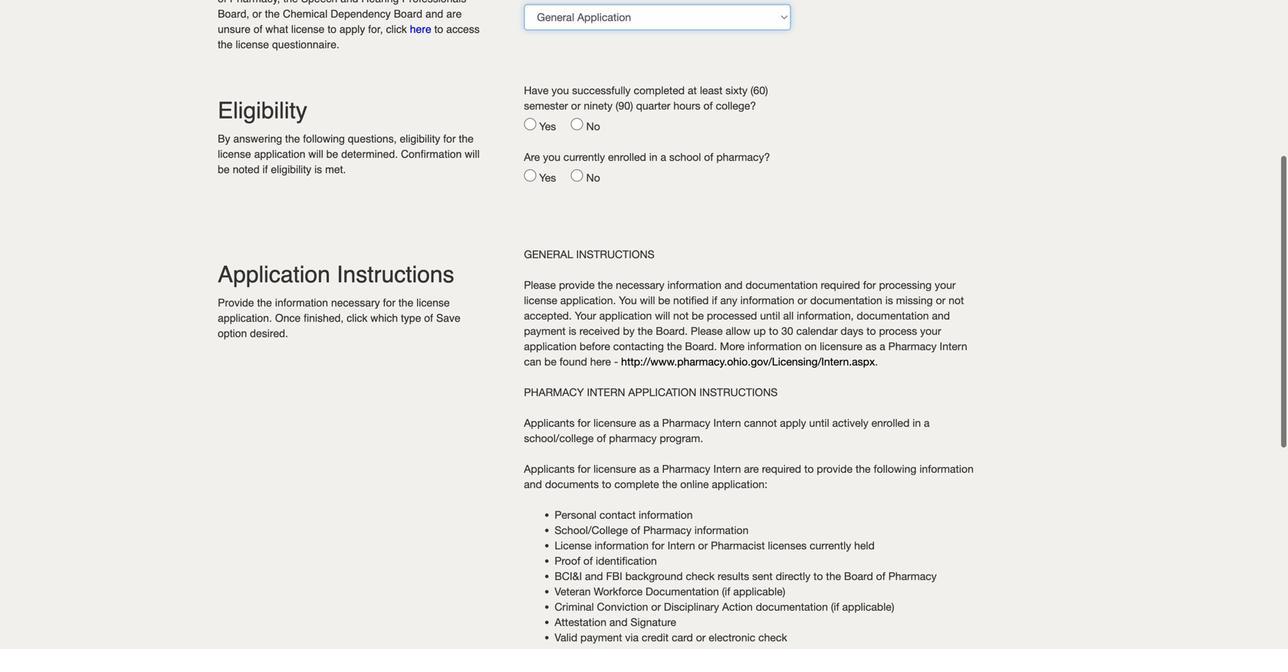Task type: vqa. For each thing, say whether or not it's contained in the screenshot.
as to the middle
yes



Task type: describe. For each thing, give the bounding box(es) containing it.
received
[[580, 325, 620, 338]]

applicants for licensure as a pharmacy intern are required to provide the following information and documents to complete the online application:
[[524, 463, 974, 491]]

license inside to access the license questionnaire.
[[236, 38, 269, 51]]

to access the license questionnaire.
[[218, 23, 480, 51]]

a right actively
[[925, 417, 930, 430]]

http://www.pharmacy.ohio.gov/licensing/intern.aspx
[[622, 356, 876, 368]]

sent
[[753, 570, 773, 583]]

0 horizontal spatial not
[[674, 310, 689, 322]]

necessary for information
[[616, 279, 665, 292]]

0 vertical spatial here
[[410, 23, 432, 35]]

to left complete
[[602, 478, 612, 491]]

answering
[[233, 133, 282, 145]]

as inside please provide the necessary information and documentation required for processing your license application. you will be notified if any information or documentation is missing or not accepted. your application will not be processed until all information, documentation and payment is received by the board. please allow up to 30 calendar days to process your application before contacting the board. more information on licensure as a pharmacy intern can be found here -
[[866, 340, 877, 353]]

for inside by answering the following questions, eligibility for the license application will be determined. confirmation will be noted if eligibility is met.
[[444, 133, 456, 145]]

the right provide
[[257, 297, 272, 309]]

are you currently enrolled in a school of pharmacy?
[[524, 151, 771, 163]]

background
[[626, 570, 683, 583]]

and up any
[[725, 279, 743, 292]]

pharmacy?
[[717, 151, 771, 163]]

or up signature
[[652, 601, 661, 614]]

licensure inside please provide the necessary information and documentation required for processing your license application. you will be notified if any information or documentation is missing or not accepted. your application will not be processed until all information, documentation and payment is received by the board. please allow up to 30 calendar days to process your application before contacting the board. more information on licensure as a pharmacy intern can be found here -
[[820, 340, 863, 353]]

by answering the following questions, eligibility for the license application will be determined. confirmation will be noted if eligibility is met.
[[218, 133, 480, 176]]

1 horizontal spatial check
[[759, 632, 788, 644]]

noted
[[233, 163, 260, 176]]

1 vertical spatial eligibility
[[271, 163, 312, 176]]

applicants for school/college
[[524, 417, 575, 430]]

0 vertical spatial your
[[935, 279, 956, 292]]

determined.
[[341, 148, 398, 160]]

yes for are
[[540, 171, 568, 184]]

process
[[880, 325, 918, 338]]

you for successfully
[[552, 84, 569, 97]]

of right board
[[877, 570, 886, 583]]

the up type
[[399, 297, 414, 309]]

for inside the "personal contact information school/college of pharmacy information license information for intern or pharmacist licenses currently held proof of identification bci&i and fbi background check results sent directly to the board of pharmacy veteran workforce documentation (if applicable) criminal conviction or disciplinary action documentation (if applicable) attestation and signature valid payment via credit card or electronic check"
[[652, 540, 665, 552]]

signature
[[631, 616, 677, 629]]

card
[[672, 632, 693, 644]]

the inside to access the license questionnaire.
[[218, 38, 233, 51]]

0 vertical spatial check
[[686, 570, 715, 583]]

and down conviction
[[610, 616, 628, 629]]

on
[[805, 340, 817, 353]]

licenses
[[768, 540, 807, 552]]

and down missing
[[933, 310, 951, 322]]

intern inside applicants for licensure as a pharmacy intern are required to provide the following information and documents to complete the online application:
[[714, 463, 742, 476]]

via
[[626, 632, 639, 644]]

a inside applicants for licensure as a pharmacy intern are required to provide the following information and documents to complete the online application:
[[654, 463, 660, 476]]

finished,
[[304, 312, 344, 325]]

you
[[619, 294, 637, 307]]

be left notified
[[659, 294, 671, 307]]

attestation
[[555, 616, 607, 629]]

to left the '30'
[[769, 325, 779, 338]]

documentation up information,
[[811, 294, 883, 307]]

enrolled inside applicants for licensure as a pharmacy intern cannot apply until actively enrolled in a school/college of pharmacy program.
[[872, 417, 910, 430]]

following inside applicants for licensure as a pharmacy intern are required to provide the following information and documents to complete the online application:
[[874, 463, 917, 476]]

your
[[575, 310, 597, 322]]

or up information,
[[798, 294, 808, 307]]

by
[[623, 325, 635, 338]]

pharmacy
[[524, 386, 584, 399]]

days
[[841, 325, 864, 338]]

are
[[524, 151, 540, 163]]

documentation
[[646, 586, 720, 598]]

school/college
[[555, 524, 628, 537]]

at
[[688, 84, 697, 97]]

completed
[[634, 84, 685, 97]]

1 vertical spatial your
[[921, 325, 942, 338]]

are
[[745, 463, 759, 476]]

you for currently
[[543, 151, 561, 163]]

1 vertical spatial instructions
[[700, 386, 778, 399]]

0 vertical spatial enrolled
[[608, 151, 647, 163]]

1 horizontal spatial please
[[691, 325, 723, 338]]

valid
[[555, 632, 578, 644]]

application inside by answering the following questions, eligibility for the license application will be determined. confirmation will be noted if eligibility is met.
[[254, 148, 306, 160]]

of inside have you successfully completed at least sixty (60) semester or ninety (90) quarter hours of college?
[[704, 99, 713, 112]]

until inside please provide the necessary information and documentation required for processing your license application. you will be notified if any information or documentation is missing or not accepted. your application will not be processed until all information, documentation and payment is received by the board. please allow up to 30 calendar days to process your application before contacting the board. more information on licensure as a pharmacy intern can be found here -
[[761, 310, 781, 322]]

contacting
[[614, 340, 664, 353]]

licensure for applicants for licensure as a pharmacy intern cannot apply until actively enrolled in a school/college of pharmacy program.
[[594, 417, 637, 430]]

the up the confirmation
[[459, 133, 474, 145]]

quarter
[[637, 99, 671, 112]]

if for any
[[712, 294, 718, 307]]

by
[[218, 133, 230, 145]]

the down general instructions at the top
[[598, 279, 613, 292]]

be down notified
[[692, 310, 704, 322]]

held
[[855, 540, 875, 552]]

proof
[[555, 555, 581, 568]]

or inside have you successfully completed at least sixty (60) semester or ninety (90) quarter hours of college?
[[571, 99, 581, 112]]

a up pharmacy
[[654, 417, 660, 430]]

information,
[[797, 310, 854, 322]]

required inside please provide the necessary information and documentation required for processing your license application. you will be notified if any information or documentation is missing or not accepted. your application will not be processed until all information, documentation and payment is received by the board. please allow up to 30 calendar days to process your application before contacting the board. more information on licensure as a pharmacy intern can be found here -
[[821, 279, 861, 292]]

sixty
[[726, 84, 748, 97]]

access
[[447, 23, 480, 35]]

processing
[[880, 279, 932, 292]]

will right you
[[640, 294, 656, 307]]

the right by at the left
[[638, 325, 653, 338]]

a inside please provide the necessary information and documentation required for processing your license application. you will be notified if any information or documentation is missing or not accepted. your application will not be processed until all information, documentation and payment is received by the board. please allow up to 30 calendar days to process your application before contacting the board. more information on licensure as a pharmacy intern can be found here -
[[880, 340, 886, 353]]

or right card on the bottom
[[696, 632, 706, 644]]

yes radio for have you successfully completed at least sixty (60) semester or ninety (90) quarter hours of college?
[[524, 118, 537, 130]]

0 horizontal spatial please
[[524, 279, 556, 292]]

contact
[[600, 509, 636, 522]]

of right school
[[705, 151, 714, 163]]

program.
[[660, 432, 704, 445]]

school
[[670, 151, 702, 163]]

or left pharmacist
[[699, 540, 708, 552]]

licensure for applicants for licensure as a pharmacy intern are required to provide the following information and documents to complete the online application:
[[594, 463, 637, 476]]

missing
[[897, 294, 934, 307]]

met.
[[325, 163, 346, 176]]

criminal
[[555, 601, 594, 614]]

confirmation
[[401, 148, 462, 160]]

0 vertical spatial eligibility
[[400, 133, 441, 145]]

before
[[580, 340, 611, 353]]

veteran
[[555, 586, 591, 598]]

applicants for licensure as a pharmacy intern cannot apply until actively enrolled in a school/college of pharmacy program.
[[524, 417, 930, 445]]

yes radio for are you currently enrolled in a school of pharmacy?
[[524, 170, 537, 182]]

results
[[718, 570, 750, 583]]

following inside by answering the following questions, eligibility for the license application will be determined. confirmation will be noted if eligibility is met.
[[303, 133, 345, 145]]

0 horizontal spatial applicable)
[[734, 586, 786, 598]]

(90)
[[616, 99, 634, 112]]

ninety
[[584, 99, 613, 112]]

documents
[[545, 478, 599, 491]]

board
[[845, 570, 874, 583]]

if for eligibility
[[263, 163, 268, 176]]

http://www.pharmacy.ohio.gov/licensing/intern.aspx link
[[622, 356, 876, 368]]

have you successfully completed at least sixty (60) semester or ninety (90) quarter hours of college?
[[524, 84, 769, 112]]

of right proof at bottom
[[584, 555, 593, 568]]

hours
[[674, 99, 701, 112]]

for inside 'provide the information necessary for the license application. once finished, click which type of save option desired.'
[[383, 297, 396, 309]]

apply
[[781, 417, 807, 430]]

license
[[555, 540, 592, 552]]

http://www.pharmacy.ohio.gov/licensing/intern.aspx .
[[622, 356, 900, 368]]

in inside applicants for licensure as a pharmacy intern cannot apply until actively enrolled in a school/college of pharmacy program.
[[913, 417, 922, 430]]

can
[[524, 356, 542, 368]]

as for required
[[640, 463, 651, 476]]

which
[[371, 312, 398, 325]]

1 vertical spatial is
[[886, 294, 894, 307]]

30
[[782, 325, 794, 338]]

school/college
[[524, 432, 594, 445]]

processed
[[707, 310, 758, 322]]

1 horizontal spatial is
[[569, 325, 577, 338]]

and inside applicants for licensure as a pharmacy intern are required to provide the following information and documents to complete the online application:
[[524, 478, 542, 491]]

personal contact information school/college of pharmacy information license information for intern or pharmacist licenses currently held proof of identification bci&i and fbi background check results sent directly to the board of pharmacy veteran workforce documentation (if applicable) criminal conviction or disciplinary action documentation (if applicable) attestation and signature valid payment via credit card or electronic check
[[555, 509, 937, 644]]

once
[[275, 312, 301, 325]]

general instructions
[[524, 248, 655, 261]]

provide inside please provide the necessary information and documentation required for processing your license application. you will be notified if any information or documentation is missing or not accepted. your application will not be processed until all information, documentation and payment is received by the board. please allow up to 30 calendar days to process your application before contacting the board. more information on licensure as a pharmacy intern can be found here -
[[559, 279, 595, 292]]

pharmacy for information
[[644, 524, 692, 537]]

pharmacy
[[609, 432, 657, 445]]

1 horizontal spatial application
[[524, 340, 577, 353]]



Task type: locate. For each thing, give the bounding box(es) containing it.
intern
[[587, 386, 626, 399]]

necessary up you
[[616, 279, 665, 292]]

not right missing
[[949, 294, 965, 307]]

1 vertical spatial following
[[874, 463, 917, 476]]

no radio down successfully
[[571, 118, 584, 130]]

applicants inside applicants for licensure as a pharmacy intern cannot apply until actively enrolled in a school/college of pharmacy program.
[[524, 417, 575, 430]]

0 vertical spatial licensure
[[820, 340, 863, 353]]

1 horizontal spatial following
[[874, 463, 917, 476]]

0 vertical spatial following
[[303, 133, 345, 145]]

eligibility left met.
[[271, 163, 312, 176]]

any
[[721, 294, 738, 307]]

0 vertical spatial (if
[[722, 586, 731, 598]]

found
[[560, 356, 588, 368]]

successfully
[[572, 84, 631, 97]]

enrolled right actively
[[872, 417, 910, 430]]

0 vertical spatial is
[[315, 163, 322, 176]]

1 horizontal spatial in
[[913, 417, 922, 430]]

1 horizontal spatial not
[[949, 294, 965, 307]]

not down notified
[[674, 310, 689, 322]]

0 vertical spatial as
[[866, 340, 877, 353]]

license inside by answering the following questions, eligibility for the license application will be determined. confirmation will be noted if eligibility is met.
[[218, 148, 251, 160]]

application instructions
[[218, 262, 455, 288]]

will up contacting
[[655, 310, 671, 322]]

pharmacist
[[711, 540, 765, 552]]

the
[[218, 38, 233, 51], [285, 133, 300, 145], [459, 133, 474, 145], [598, 279, 613, 292], [257, 297, 272, 309], [399, 297, 414, 309], [638, 325, 653, 338], [667, 340, 682, 353], [856, 463, 871, 476], [663, 478, 678, 491], [827, 570, 842, 583]]

2 vertical spatial is
[[569, 325, 577, 338]]

you up the semester at the top left
[[552, 84, 569, 97]]

2 vertical spatial application
[[524, 340, 577, 353]]

payment down attestation
[[581, 632, 623, 644]]

of inside 'provide the information necessary for the license application. once finished, click which type of save option desired.'
[[424, 312, 433, 325]]

and
[[725, 279, 743, 292], [933, 310, 951, 322], [524, 478, 542, 491], [585, 570, 604, 583], [610, 616, 628, 629]]

type
[[401, 312, 421, 325]]

application. up your
[[561, 294, 616, 307]]

No radio
[[571, 118, 584, 130], [571, 170, 584, 182]]

licensure
[[820, 340, 863, 353], [594, 417, 637, 430], [594, 463, 637, 476]]

to
[[435, 23, 444, 35], [769, 325, 779, 338], [867, 325, 877, 338], [805, 463, 814, 476], [602, 478, 612, 491], [814, 570, 824, 583]]

as for apply
[[640, 417, 651, 430]]

0 horizontal spatial (if
[[722, 586, 731, 598]]

as up .
[[866, 340, 877, 353]]

eligibility
[[218, 97, 307, 124]]

click
[[347, 312, 368, 325]]

if inside by answering the following questions, eligibility for the license application will be determined. confirmation will be noted if eligibility is met.
[[263, 163, 268, 176]]

to right here link on the left of the page
[[435, 23, 444, 35]]

will
[[309, 148, 324, 160], [465, 148, 480, 160], [640, 294, 656, 307], [655, 310, 671, 322]]

the down actively
[[856, 463, 871, 476]]

all
[[784, 310, 794, 322]]

for inside please provide the necessary information and documentation required for processing your license application. you will be notified if any information or documentation is missing or not accepted. your application will not be processed until all information, documentation and payment is received by the board. please allow up to 30 calendar days to process your application before contacting the board. more information on licensure as a pharmacy intern can be found here -
[[864, 279, 877, 292]]

semester
[[524, 99, 568, 112]]

1 horizontal spatial until
[[810, 417, 830, 430]]

information inside 'provide the information necessary for the license application. once finished, click which type of save option desired.'
[[275, 297, 328, 309]]

0 vertical spatial currently
[[564, 151, 605, 163]]

1 horizontal spatial enrolled
[[872, 417, 910, 430]]

0 horizontal spatial currently
[[564, 151, 605, 163]]

pharmacy intern application instructions
[[524, 386, 778, 399]]

you inside have you successfully completed at least sixty (60) semester or ninety (90) quarter hours of college?
[[552, 84, 569, 97]]

identification
[[596, 555, 657, 568]]

0 vertical spatial yes radio
[[524, 118, 537, 130]]

until right apply
[[810, 417, 830, 430]]

license down by
[[218, 148, 251, 160]]

not
[[949, 294, 965, 307], [674, 310, 689, 322]]

action
[[723, 601, 753, 614]]

as inside applicants for licensure as a pharmacy intern are required to provide the following information and documents to complete the online application:
[[640, 463, 651, 476]]

if inside please provide the necessary information and documentation required for processing your license application. you will be notified if any information or documentation is missing or not accepted. your application will not be processed until all information, documentation and payment is received by the board. please allow up to 30 calendar days to process your application before contacting the board. more information on licensure as a pharmacy intern can be found here -
[[712, 294, 718, 307]]

0 vertical spatial application.
[[561, 294, 616, 307]]

provide inside applicants for licensure as a pharmacy intern are required to provide the following information and documents to complete the online application:
[[817, 463, 853, 476]]

necessary inside 'provide the information necessary for the license application. once finished, click which type of save option desired.'
[[331, 297, 380, 309]]

of left pharmacy
[[597, 432, 606, 445]]

1 vertical spatial yes radio
[[524, 170, 537, 182]]

actively
[[833, 417, 869, 430]]

the inside the "personal contact information school/college of pharmacy information license information for intern or pharmacist licenses currently held proof of identification bci&i and fbi background check results sent directly to the board of pharmacy veteran workforce documentation (if applicable) criminal conviction or disciplinary action documentation (if applicable) attestation and signature valid payment via credit card or electronic check"
[[827, 570, 842, 583]]

required inside applicants for licensure as a pharmacy intern are required to provide the following information and documents to complete the online application:
[[762, 463, 802, 476]]

0 horizontal spatial is
[[315, 163, 322, 176]]

instructions
[[577, 248, 655, 261], [700, 386, 778, 399]]

will left determined.
[[309, 148, 324, 160]]

1 vertical spatial here
[[591, 356, 611, 368]]

necessary for for
[[331, 297, 380, 309]]

will right the confirmation
[[465, 148, 480, 160]]

1 vertical spatial necessary
[[331, 297, 380, 309]]

of down contact
[[631, 524, 641, 537]]

0 vertical spatial required
[[821, 279, 861, 292]]

1 horizontal spatial required
[[821, 279, 861, 292]]

save
[[436, 312, 461, 325]]

1 yes from the top
[[540, 120, 568, 133]]

required right "are"
[[762, 463, 802, 476]]

up
[[754, 325, 766, 338]]

to right days
[[867, 325, 877, 338]]

(if
[[722, 586, 731, 598], [832, 601, 840, 614]]

0 vertical spatial instructions
[[577, 248, 655, 261]]

yes down are
[[540, 171, 568, 184]]

1 horizontal spatial instructions
[[700, 386, 778, 399]]

or left ninety
[[571, 99, 581, 112]]

and left "fbi"
[[585, 570, 604, 583]]

no radio down are you currently enrolled in a school of pharmacy?
[[571, 170, 584, 182]]

pharmacy for apply
[[663, 417, 711, 430]]

1 vertical spatial in
[[913, 417, 922, 430]]

0 horizontal spatial eligibility
[[271, 163, 312, 176]]

information inside applicants for licensure as a pharmacy intern are required to provide the following information and documents to complete the online application:
[[920, 463, 974, 476]]

to right directly
[[814, 570, 824, 583]]

2 yes radio from the top
[[524, 170, 537, 182]]

1 vertical spatial no radio
[[571, 170, 584, 182]]

in left school
[[650, 151, 658, 163]]

license up save
[[417, 297, 450, 309]]

0 vertical spatial no
[[587, 120, 601, 133]]

2 vertical spatial licensure
[[594, 463, 637, 476]]

instructions up you
[[577, 248, 655, 261]]

0 vertical spatial you
[[552, 84, 569, 97]]

yes for have
[[540, 120, 568, 133]]

1 vertical spatial check
[[759, 632, 788, 644]]

the up eligibility
[[218, 38, 233, 51]]

if right noted
[[263, 163, 268, 176]]

0 horizontal spatial following
[[303, 133, 345, 145]]

1 horizontal spatial if
[[712, 294, 718, 307]]

license inside 'provide the information necessary for the license application. once finished, click which type of save option desired.'
[[417, 297, 450, 309]]

a left school
[[661, 151, 667, 163]]

the right answering
[[285, 133, 300, 145]]

instructions
[[337, 262, 455, 288]]

application. inside please provide the necessary information and documentation required for processing your license application. you will be notified if any information or documentation is missing or not accepted. your application will not be processed until all information, documentation and payment is received by the board. please allow up to 30 calendar days to process your application before contacting the board. more information on licensure as a pharmacy intern can be found here -
[[561, 294, 616, 307]]

to inside to access the license questionnaire.
[[435, 23, 444, 35]]

2 yes from the top
[[540, 171, 568, 184]]

(60)
[[751, 84, 769, 97]]

0 vertical spatial payment
[[524, 325, 566, 338]]

1 vertical spatial yes
[[540, 171, 568, 184]]

1 horizontal spatial (if
[[832, 601, 840, 614]]

1 vertical spatial application.
[[218, 312, 272, 325]]

applicable) down sent
[[734, 586, 786, 598]]

currently
[[564, 151, 605, 163], [810, 540, 852, 552]]

necessary inside please provide the necessary information and documentation required for processing your license application. you will be notified if any information or documentation is missing or not accepted. your application will not be processed until all information, documentation and payment is received by the board. please allow up to 30 calendar days to process your application before contacting the board. more information on licensure as a pharmacy intern can be found here -
[[616, 279, 665, 292]]

2 horizontal spatial application
[[600, 310, 652, 322]]

pharmacy inside applicants for licensure as a pharmacy intern cannot apply until actively enrolled in a school/college of pharmacy program.
[[663, 417, 711, 430]]

license left questionnaire.
[[236, 38, 269, 51]]

more
[[720, 340, 745, 353]]

required
[[821, 279, 861, 292], [762, 463, 802, 476]]

0 horizontal spatial here
[[410, 23, 432, 35]]

0 vertical spatial please
[[524, 279, 556, 292]]

in right actively
[[913, 417, 922, 430]]

pharmacy right board
[[889, 570, 937, 583]]

1 vertical spatial licensure
[[594, 417, 637, 430]]

be up met.
[[327, 148, 339, 160]]

1 vertical spatial please
[[691, 325, 723, 338]]

currently left held
[[810, 540, 852, 552]]

you
[[552, 84, 569, 97], [543, 151, 561, 163]]

license inside please provide the necessary information and documentation required for processing your license application. you will be notified if any information or documentation is missing or not accepted. your application will not be processed until all information, documentation and payment is received by the board. please allow up to 30 calendar days to process your application before contacting the board. more information on licensure as a pharmacy intern can be found here -
[[524, 294, 558, 307]]

the left board
[[827, 570, 842, 583]]

until left all in the top of the page
[[761, 310, 781, 322]]

payment inside the "personal contact information school/college of pharmacy information license information for intern or pharmacist licenses currently held proof of identification bci&i and fbi background check results sent directly to the board of pharmacy veteran workforce documentation (if applicable) criminal conviction or disciplinary action documentation (if applicable) attestation and signature valid payment via credit card or electronic check"
[[581, 632, 623, 644]]

disciplinary
[[664, 601, 720, 614]]

personal
[[555, 509, 597, 522]]

to inside the "personal contact information school/college of pharmacy information license information for intern or pharmacist licenses currently held proof of identification bci&i and fbi background check results sent directly to the board of pharmacy veteran workforce documentation (if applicable) criminal conviction or disciplinary action documentation (if applicable) attestation and signature valid payment via credit card or electronic check"
[[814, 570, 824, 583]]

1 vertical spatial you
[[543, 151, 561, 163]]

for up school/college
[[578, 417, 591, 430]]

have
[[524, 84, 549, 97]]

necessary up click
[[331, 297, 380, 309]]

pharmacy inside please provide the necessary information and documentation required for processing your license application. you will be notified if any information or documentation is missing or not accepted. your application will not be processed until all information, documentation and payment is received by the board. please allow up to 30 calendar days to process your application before contacting the board. more information on licensure as a pharmacy intern can be found here -
[[889, 340, 937, 353]]

1 vertical spatial applicants
[[524, 463, 575, 476]]

1 vertical spatial provide
[[817, 463, 853, 476]]

of right type
[[424, 312, 433, 325]]

1 vertical spatial not
[[674, 310, 689, 322]]

application. inside 'provide the information necessary for the license application. once finished, click which type of save option desired.'
[[218, 312, 272, 325]]

licensure down days
[[820, 340, 863, 353]]

no radio for successfully
[[571, 118, 584, 130]]

enrolled down (90)
[[608, 151, 647, 163]]

1 horizontal spatial application.
[[561, 294, 616, 307]]

applicants for and
[[524, 463, 575, 476]]

following
[[303, 133, 345, 145], [874, 463, 917, 476]]

instructions down http://www.pharmacy.ohio.gov/licensing/intern.aspx on the bottom
[[700, 386, 778, 399]]

please
[[524, 279, 556, 292], [691, 325, 723, 338]]

-
[[614, 356, 619, 368]]

for up background
[[652, 540, 665, 552]]

applicable) down board
[[843, 601, 895, 614]]

1 horizontal spatial payment
[[581, 632, 623, 644]]

the right contacting
[[667, 340, 682, 353]]

pharmacy inside applicants for licensure as a pharmacy intern are required to provide the following information and documents to complete the online application:
[[663, 463, 711, 476]]

a down process
[[880, 340, 886, 353]]

required up information,
[[821, 279, 861, 292]]

1 vertical spatial applicable)
[[843, 601, 895, 614]]

here
[[410, 23, 432, 35], [591, 356, 611, 368]]

of down least
[[704, 99, 713, 112]]

0 vertical spatial board.
[[656, 325, 688, 338]]

0 horizontal spatial required
[[762, 463, 802, 476]]

license
[[236, 38, 269, 51], [218, 148, 251, 160], [524, 294, 558, 307], [417, 297, 450, 309]]

be left noted
[[218, 163, 230, 176]]

licensure inside applicants for licensure as a pharmacy intern cannot apply until actively enrolled in a school/college of pharmacy program.
[[594, 417, 637, 430]]

yes
[[540, 120, 568, 133], [540, 171, 568, 184]]

here link
[[410, 23, 432, 35]]

1 vertical spatial board.
[[685, 340, 717, 353]]

please up "accepted."
[[524, 279, 556, 292]]

please provide the necessary information and documentation required for processing your license application. you will be notified if any information or documentation is missing or not accepted. your application will not be processed until all information, documentation and payment is received by the board. please allow up to 30 calendar days to process your application before contacting the board. more information on licensure as a pharmacy intern can be found here -
[[524, 279, 968, 368]]

1 vertical spatial as
[[640, 417, 651, 430]]

0 vertical spatial in
[[650, 151, 658, 163]]

here inside please provide the necessary information and documentation required for processing your license application. you will be notified if any information or documentation is missing or not accepted. your application will not be processed until all information, documentation and payment is received by the board. please allow up to 30 calendar days to process your application before contacting the board. more information on licensure as a pharmacy intern can be found here -
[[591, 356, 611, 368]]

check
[[686, 570, 715, 583], [759, 632, 788, 644]]

if left any
[[712, 294, 718, 307]]

application down you
[[600, 310, 652, 322]]

be right can
[[545, 356, 557, 368]]

2 no radio from the top
[[571, 170, 584, 182]]

1 horizontal spatial applicable)
[[843, 601, 895, 614]]

1 vertical spatial required
[[762, 463, 802, 476]]

0 horizontal spatial if
[[263, 163, 268, 176]]

until inside applicants for licensure as a pharmacy intern cannot apply until actively enrolled in a school/college of pharmacy program.
[[810, 417, 830, 430]]

application. down provide
[[218, 312, 272, 325]]

2 vertical spatial as
[[640, 463, 651, 476]]

notified
[[674, 294, 709, 307]]

pharmacy up background
[[644, 524, 692, 537]]

as up complete
[[640, 463, 651, 476]]

0 horizontal spatial check
[[686, 570, 715, 583]]

check right "electronic"
[[759, 632, 788, 644]]

for
[[444, 133, 456, 145], [864, 279, 877, 292], [383, 297, 396, 309], [578, 417, 591, 430], [578, 463, 591, 476], [652, 540, 665, 552]]

0 vertical spatial necessary
[[616, 279, 665, 292]]

0 horizontal spatial provide
[[559, 279, 595, 292]]

credit
[[642, 632, 669, 644]]

0 vertical spatial no radio
[[571, 118, 584, 130]]

for left processing on the right top of page
[[864, 279, 877, 292]]

0 horizontal spatial until
[[761, 310, 781, 322]]

yes down the semester at the top left
[[540, 120, 568, 133]]

0 horizontal spatial in
[[650, 151, 658, 163]]

online
[[681, 478, 709, 491]]

0 vertical spatial provide
[[559, 279, 595, 292]]

1 vertical spatial payment
[[581, 632, 623, 644]]

check up documentation
[[686, 570, 715, 583]]

please down the processed
[[691, 325, 723, 338]]

least
[[700, 84, 723, 97]]

documentation down directly
[[756, 601, 829, 614]]

Yes radio
[[524, 118, 537, 130], [524, 170, 537, 182]]

is down your
[[569, 325, 577, 338]]

as up pharmacy
[[640, 417, 651, 430]]

0 horizontal spatial necessary
[[331, 297, 380, 309]]

documentation up process
[[857, 310, 930, 322]]

1 yes radio from the top
[[524, 118, 537, 130]]

1 vertical spatial currently
[[810, 540, 852, 552]]

yes radio down the semester at the top left
[[524, 118, 537, 130]]

pharmacy for required
[[663, 463, 711, 476]]

college?
[[716, 99, 757, 112]]

intern inside please provide the necessary information and documentation required for processing your license application. you will be notified if any information or documentation is missing or not accepted. your application will not be processed until all information, documentation and payment is received by the board. please allow up to 30 calendar days to process your application before contacting the board. more information on licensure as a pharmacy intern can be found here -
[[940, 340, 968, 353]]

here left access
[[410, 23, 432, 35]]

here left -
[[591, 356, 611, 368]]

2 no from the top
[[587, 171, 601, 184]]

allow
[[726, 325, 751, 338]]

no radio for currently
[[571, 170, 584, 182]]

intern inside applicants for licensure as a pharmacy intern cannot apply until actively enrolled in a school/college of pharmacy program.
[[714, 417, 742, 430]]

payment inside please provide the necessary information and documentation required for processing your license application. you will be notified if any information or documentation is missing or not accepted. your application will not be processed until all information, documentation and payment is received by the board. please allow up to 30 calendar days to process your application before contacting the board. more information on licensure as a pharmacy intern can be found here -
[[524, 325, 566, 338]]

application:
[[712, 478, 768, 491]]

provide
[[559, 279, 595, 292], [817, 463, 853, 476]]

documentation up all in the top of the page
[[746, 279, 818, 292]]

licensure inside applicants for licensure as a pharmacy intern are required to provide the following information and documents to complete the online application:
[[594, 463, 637, 476]]

of inside applicants for licensure as a pharmacy intern cannot apply until actively enrolled in a school/college of pharmacy program.
[[597, 432, 606, 445]]

1 vertical spatial until
[[810, 417, 830, 430]]

no for successfully
[[587, 120, 601, 133]]

2 applicants from the top
[[524, 463, 575, 476]]

0 horizontal spatial application.
[[218, 312, 272, 325]]

application
[[254, 148, 306, 160], [600, 310, 652, 322], [524, 340, 577, 353]]

no down ninety
[[587, 120, 601, 133]]

0 vertical spatial application
[[254, 148, 306, 160]]

provide up your
[[559, 279, 595, 292]]

currently inside the "personal contact information school/college of pharmacy information license information for intern or pharmacist licenses currently held proof of identification bci&i and fbi background check results sent directly to the board of pharmacy veteran workforce documentation (if applicable) criminal conviction or disciplinary action documentation (if applicable) attestation and signature valid payment via credit card or electronic check"
[[810, 540, 852, 552]]

accepted.
[[524, 310, 572, 322]]

1 horizontal spatial necessary
[[616, 279, 665, 292]]

applicants inside applicants for licensure as a pharmacy intern are required to provide the following information and documents to complete the online application:
[[524, 463, 575, 476]]

0 vertical spatial applicable)
[[734, 586, 786, 598]]

yes radio down are
[[524, 170, 537, 182]]

for inside applicants for licensure as a pharmacy intern cannot apply until actively enrolled in a school/college of pharmacy program.
[[578, 417, 591, 430]]

no
[[587, 120, 601, 133], [587, 171, 601, 184]]

questionnaire.
[[272, 38, 340, 51]]

or right missing
[[937, 294, 946, 307]]

your right processing on the right top of page
[[935, 279, 956, 292]]

application
[[629, 386, 697, 399]]

.
[[876, 356, 879, 368]]

1 no radio from the top
[[571, 118, 584, 130]]

currently right are
[[564, 151, 605, 163]]

eligibility up the confirmation
[[400, 133, 441, 145]]

1 applicants from the top
[[524, 417, 575, 430]]

pharmacy down process
[[889, 340, 937, 353]]

1 horizontal spatial currently
[[810, 540, 852, 552]]

documentation
[[746, 279, 818, 292], [811, 294, 883, 307], [857, 310, 930, 322], [756, 601, 829, 614]]

desired.
[[250, 328, 288, 340]]

documentation inside the "personal contact information school/college of pharmacy information license information for intern or pharmacist licenses currently held proof of identification bci&i and fbi background check results sent directly to the board of pharmacy veteran workforce documentation (if applicable) criminal conviction or disciplinary action documentation (if applicable) attestation and signature valid payment via credit card or electronic check"
[[756, 601, 829, 614]]

as inside applicants for licensure as a pharmacy intern cannot apply until actively enrolled in a school/college of pharmacy program.
[[640, 417, 651, 430]]

to down apply
[[805, 463, 814, 476]]

workforce
[[594, 586, 643, 598]]

intern inside the "personal contact information school/college of pharmacy information license information for intern or pharmacist licenses currently held proof of identification bci&i and fbi background check results sent directly to the board of pharmacy veteran workforce documentation (if applicable) criminal conviction or disciplinary action documentation (if applicable) attestation and signature valid payment via credit card or electronic check"
[[668, 540, 696, 552]]

1 horizontal spatial eligibility
[[400, 133, 441, 145]]

no down are you currently enrolled in a school of pharmacy?
[[587, 171, 601, 184]]

is inside by answering the following questions, eligibility for the license application will be determined. confirmation will be noted if eligibility is met.
[[315, 163, 322, 176]]

of
[[704, 99, 713, 112], [705, 151, 714, 163], [424, 312, 433, 325], [597, 432, 606, 445], [631, 524, 641, 537], [584, 555, 593, 568], [877, 570, 886, 583]]

1 no from the top
[[587, 120, 601, 133]]

for inside applicants for licensure as a pharmacy intern are required to provide the following information and documents to complete the online application:
[[578, 463, 591, 476]]

0 vertical spatial if
[[263, 163, 268, 176]]

0 vertical spatial not
[[949, 294, 965, 307]]

or
[[571, 99, 581, 112], [798, 294, 808, 307], [937, 294, 946, 307], [699, 540, 708, 552], [652, 601, 661, 614], [696, 632, 706, 644]]

1 vertical spatial enrolled
[[872, 417, 910, 430]]

0 horizontal spatial payment
[[524, 325, 566, 338]]

1 vertical spatial (if
[[832, 601, 840, 614]]

0 horizontal spatial enrolled
[[608, 151, 647, 163]]

the left "online"
[[663, 478, 678, 491]]

general
[[524, 248, 574, 261]]

1 vertical spatial application
[[600, 310, 652, 322]]

no for currently
[[587, 171, 601, 184]]

1 horizontal spatial provide
[[817, 463, 853, 476]]

enrolled
[[608, 151, 647, 163], [872, 417, 910, 430]]

questions,
[[348, 133, 397, 145]]

1 vertical spatial no
[[587, 171, 601, 184]]

license up "accepted."
[[524, 294, 558, 307]]

0 horizontal spatial application
[[254, 148, 306, 160]]

provide the information necessary for the license application. once finished, click which type of save option desired.
[[218, 297, 461, 340]]

applicants up the documents at the bottom left of the page
[[524, 463, 575, 476]]



